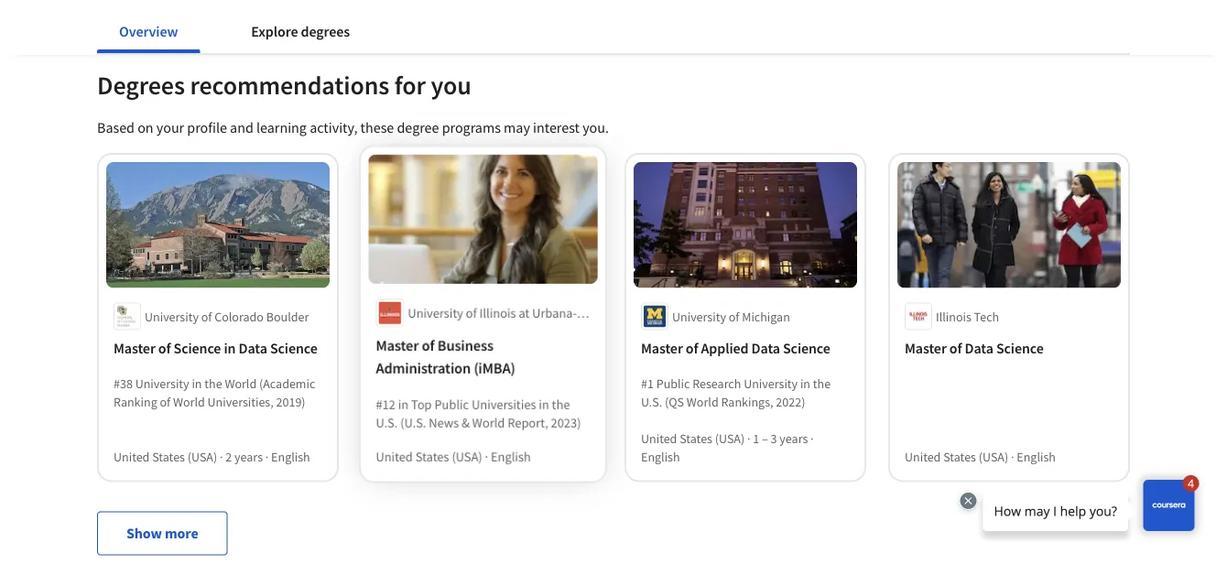 Task type: vqa. For each thing, say whether or not it's contained in the screenshot.
take the next step in your education to boost your career. this mastertrack® certificate is a building block that offers you a pathway to a degree while also providing job-relevant skills today.
no



Task type: locate. For each thing, give the bounding box(es) containing it.
3 english from the left
[[1017, 448, 1056, 465]]

illinois left tech at the bottom of page
[[936, 308, 972, 324]]

data down colorado
[[239, 339, 267, 357]]

master up #38
[[114, 339, 155, 357]]

in down university of colorado boulder
[[224, 339, 236, 357]]

#38 university in the world (academic ranking of world universities, 2019)
[[114, 375, 315, 410]]

these
[[360, 118, 394, 136]]

university up master of science in data science
[[145, 308, 199, 324]]

u.s. down #1
[[641, 393, 662, 410]]

1 horizontal spatial data
[[752, 339, 780, 357]]

master down illinois tech
[[905, 339, 947, 357]]

university
[[408, 306, 463, 323], [145, 308, 199, 324], [672, 308, 726, 324], [135, 375, 189, 391], [744, 375, 798, 391]]

recommendations
[[190, 69, 390, 101]]

0 horizontal spatial united states (usa) · english
[[376, 448, 530, 465]]

science down tech at the bottom of page
[[996, 339, 1044, 357]]

university for in
[[145, 308, 199, 324]]

(usa) for (imba)
[[452, 448, 482, 465]]

university inside #38 university in the world (academic ranking of world universities, 2019)
[[135, 375, 189, 391]]

public up news
[[434, 396, 469, 413]]

activity,
[[310, 118, 358, 136]]

1 united states (usa) · english from the left
[[905, 448, 1056, 465]]

u.s. down #12 at the bottom left of page
[[376, 415, 398, 431]]

2 united states (usa) · english from the left
[[376, 448, 530, 465]]

united
[[641, 430, 677, 446], [114, 448, 150, 465], [905, 448, 941, 465], [376, 448, 413, 465]]

0 horizontal spatial the
[[205, 375, 222, 391]]

(usa) inside the united states (usa) · 1 – 3 years · english
[[715, 430, 745, 446]]

world
[[225, 375, 257, 391], [173, 393, 205, 410], [687, 393, 719, 410], [472, 415, 504, 431]]

university up applied
[[672, 308, 726, 324]]

of down illinois tech
[[950, 339, 962, 357]]

overview button
[[97, 9, 200, 53]]

the inside #12 in top public universities in the u.s. (u.s. news & world report, 2023)
[[551, 396, 569, 413]]

1 horizontal spatial public
[[656, 375, 690, 391]]

data
[[239, 339, 267, 357], [752, 339, 780, 357], [965, 339, 994, 357]]

of inside "link"
[[686, 339, 698, 357]]

of left applied
[[686, 339, 698, 357]]

the down master of applied data science "link"
[[813, 375, 831, 391]]

1 vertical spatial public
[[434, 396, 469, 413]]

of inside university of illinois at urbana- champaign
[[466, 306, 476, 323]]

master up #1
[[641, 339, 683, 357]]

of up #38 university in the world (academic ranking of world universities, 2019)
[[158, 339, 171, 357]]

science down michigan
[[783, 339, 831, 357]]

0 vertical spatial years
[[780, 430, 808, 446]]

(usa)
[[715, 430, 745, 446], [188, 448, 217, 465], [979, 448, 1009, 465], [452, 448, 482, 465]]

university up champaign
[[408, 306, 463, 323]]

illinois tech
[[936, 308, 999, 324]]

public inside #12 in top public universities in the u.s. (u.s. news & world report, 2023)
[[434, 396, 469, 413]]

data down tech at the bottom of page
[[965, 339, 994, 357]]

2 data from the left
[[752, 339, 780, 357]]

master
[[376, 337, 419, 356], [114, 339, 155, 357], [641, 339, 683, 357], [905, 339, 947, 357]]

illinois left at
[[479, 306, 515, 323]]

world down research
[[687, 393, 719, 410]]

1 data from the left
[[239, 339, 267, 357]]

4 science from the left
[[996, 339, 1044, 357]]

states inside the united states (usa) · 1 – 3 years · english
[[680, 430, 713, 446]]

university up ranking at the left bottom
[[135, 375, 189, 391]]

you.
[[583, 118, 609, 136]]

on
[[138, 118, 154, 136]]

explore degrees button
[[229, 9, 372, 53]]

english
[[271, 448, 310, 465], [641, 448, 680, 465], [1017, 448, 1056, 465], [490, 448, 530, 465]]

1
[[753, 430, 760, 446]]

of inside master of business administration (imba)
[[422, 337, 435, 356]]

years right 3
[[780, 430, 808, 446]]

of
[[466, 306, 476, 323], [201, 308, 212, 324], [729, 308, 740, 324], [422, 337, 435, 356], [158, 339, 171, 357], [686, 339, 698, 357], [950, 339, 962, 357], [160, 393, 171, 410]]

university inside university of illinois at urbana- champaign
[[408, 306, 463, 323]]

master for in
[[114, 339, 155, 357]]

the
[[205, 375, 222, 391], [813, 375, 831, 391], [551, 396, 569, 413]]

master inside "link"
[[641, 339, 683, 357]]

0 vertical spatial u.s.
[[641, 393, 662, 410]]

world inside #1 public research university in the u.s. (qs world rankings, 2022)
[[687, 393, 719, 410]]

public
[[656, 375, 690, 391], [434, 396, 469, 413]]

programs
[[442, 118, 501, 136]]

data inside "link"
[[752, 339, 780, 357]]

master of data science link
[[905, 337, 1114, 359]]

public up (qs
[[656, 375, 690, 391]]

3 science from the left
[[783, 339, 831, 357]]

science inside master of data science link
[[996, 339, 1044, 357]]

of for at
[[466, 306, 476, 323]]

urbana-
[[531, 306, 575, 323]]

tab list
[[97, 9, 401, 53]]

the up 2023)
[[551, 396, 569, 413]]

interest
[[533, 118, 580, 136]]

united states (usa) · 2 years · english
[[114, 448, 310, 465]]

science down "boulder"
[[270, 339, 318, 357]]

1 vertical spatial years
[[235, 448, 263, 465]]

of up administration
[[422, 337, 435, 356]]

degrees recommendations for you
[[97, 69, 471, 101]]

years inside the united states (usa) · 1 – 3 years · english
[[780, 430, 808, 446]]

1 horizontal spatial the
[[551, 396, 569, 413]]

science inside master of applied data science "link"
[[783, 339, 831, 357]]

show more
[[126, 524, 198, 542]]

world inside #12 in top public universities in the u.s. (u.s. news & world report, 2023)
[[472, 415, 504, 431]]

&
[[461, 415, 469, 431]]

the inside #38 university in the world (academic ranking of world universities, 2019)
[[205, 375, 222, 391]]

master of science in data science
[[114, 339, 318, 357]]

the up universities,
[[205, 375, 222, 391]]

2 science from the left
[[270, 339, 318, 357]]

show more button
[[97, 511, 228, 555]]

3
[[771, 430, 777, 446]]

based on your profile and learning activity, these degree programs may interest you.
[[97, 118, 609, 136]]

states for science
[[680, 430, 713, 446]]

4 english from the left
[[490, 448, 530, 465]]

university up 2022)
[[744, 375, 798, 391]]

states
[[680, 430, 713, 446], [152, 448, 185, 465], [944, 448, 976, 465], [416, 448, 449, 465]]

·
[[747, 430, 751, 446], [811, 430, 814, 446], [220, 448, 223, 465], [265, 448, 269, 465], [1011, 448, 1014, 465], [484, 448, 488, 465]]

2 horizontal spatial data
[[965, 339, 994, 357]]

of for boulder
[[201, 308, 212, 324]]

science
[[174, 339, 221, 357], [270, 339, 318, 357], [783, 339, 831, 357], [996, 339, 1044, 357]]

in up 2022)
[[800, 375, 811, 391]]

master inside master of business administration (imba)
[[376, 337, 419, 356]]

boulder
[[266, 308, 309, 324]]

u.s.
[[641, 393, 662, 410], [376, 415, 398, 431]]

in inside #38 university in the world (academic ranking of world universities, 2019)
[[192, 375, 202, 391]]

1 horizontal spatial u.s.
[[641, 393, 662, 410]]

in down master of science in data science
[[192, 375, 202, 391]]

university of michigan
[[672, 308, 790, 324]]

degrees
[[301, 22, 350, 40]]

master of business administration (imba)
[[376, 337, 515, 378]]

data down michigan
[[752, 339, 780, 357]]

united inside the united states (usa) · 1 – 3 years · english
[[641, 430, 677, 446]]

(academic
[[259, 375, 315, 391]]

master for science
[[905, 339, 947, 357]]

years right 2
[[235, 448, 263, 465]]

university for administration
[[408, 306, 463, 323]]

master for administration
[[376, 337, 419, 356]]

universities
[[471, 396, 535, 413]]

united for data
[[114, 448, 150, 465]]

1 vertical spatial u.s.
[[376, 415, 398, 431]]

3 data from the left
[[965, 339, 994, 357]]

based
[[97, 118, 135, 136]]

2 english from the left
[[641, 448, 680, 465]]

of left colorado
[[201, 308, 212, 324]]

science down university of colorado boulder
[[174, 339, 221, 357]]

master up administration
[[376, 337, 419, 356]]

–
[[762, 430, 768, 446]]

world right &
[[472, 415, 504, 431]]

in
[[224, 339, 236, 357], [192, 375, 202, 391], [800, 375, 811, 391], [398, 396, 409, 413], [538, 396, 548, 413]]

years
[[780, 430, 808, 446], [235, 448, 263, 465]]

rankings,
[[721, 393, 773, 410]]

u.s. inside #12 in top public universities in the u.s. (u.s. news & world report, 2023)
[[376, 415, 398, 431]]

public inside #1 public research university in the u.s. (qs world rankings, 2022)
[[656, 375, 690, 391]]

0 horizontal spatial public
[[434, 396, 469, 413]]

you
[[431, 69, 471, 101]]

tech
[[974, 308, 999, 324]]

united states (usa) · english
[[905, 448, 1056, 465], [376, 448, 530, 465]]

0 horizontal spatial illinois
[[479, 306, 515, 323]]

1 horizontal spatial years
[[780, 430, 808, 446]]

in inside #1 public research university in the u.s. (qs world rankings, 2022)
[[800, 375, 811, 391]]

of right ranking at the left bottom
[[160, 393, 171, 410]]

of up business
[[466, 306, 476, 323]]

report,
[[507, 415, 547, 431]]

may
[[504, 118, 530, 136]]

at
[[518, 306, 529, 323]]

states for (imba)
[[416, 448, 449, 465]]

0 horizontal spatial u.s.
[[376, 415, 398, 431]]

explore
[[251, 22, 298, 40]]

1 horizontal spatial united states (usa) · english
[[905, 448, 1056, 465]]

0 horizontal spatial data
[[239, 339, 267, 357]]

illinois
[[479, 306, 515, 323], [936, 308, 972, 324]]

0 vertical spatial public
[[656, 375, 690, 391]]

2 horizontal spatial the
[[813, 375, 831, 391]]



Task type: describe. For each thing, give the bounding box(es) containing it.
michigan
[[742, 308, 790, 324]]

#12 in top public universities in the u.s. (u.s. news & world report, 2023)
[[376, 396, 580, 431]]

of left michigan
[[729, 308, 740, 324]]

master of applied data science
[[641, 339, 831, 357]]

administration
[[376, 360, 470, 378]]

of for science
[[950, 339, 962, 357]]

explore degrees
[[251, 22, 350, 40]]

#38
[[114, 375, 133, 391]]

applied
[[701, 339, 749, 357]]

the inside #1 public research university in the u.s. (qs world rankings, 2022)
[[813, 375, 831, 391]]

(imba)
[[473, 360, 515, 378]]

degrees
[[97, 69, 185, 101]]

overview
[[119, 22, 178, 40]]

states for data
[[152, 448, 185, 465]]

of for in
[[158, 339, 171, 357]]

of for data
[[686, 339, 698, 357]]

university of colorado boulder
[[145, 308, 309, 324]]

master of business administration (imba) link
[[376, 336, 589, 380]]

1 horizontal spatial illinois
[[936, 308, 972, 324]]

(u.s.
[[401, 415, 426, 431]]

2022)
[[776, 393, 805, 410]]

business
[[437, 337, 493, 356]]

#1 public research university in the u.s. (qs world rankings, 2022)
[[641, 375, 831, 410]]

learning
[[256, 118, 307, 136]]

tab list containing overview
[[97, 9, 401, 53]]

world up universities,
[[225, 375, 257, 391]]

champaign
[[408, 324, 471, 341]]

united for (imba)
[[376, 448, 413, 465]]

united states (usa) · 1 – 3 years · english
[[641, 430, 814, 465]]

2023)
[[550, 415, 580, 431]]

in up report, at the left bottom of page
[[538, 396, 548, 413]]

#1
[[641, 375, 654, 391]]

1 science from the left
[[174, 339, 221, 357]]

0 horizontal spatial years
[[235, 448, 263, 465]]

world left universities,
[[173, 393, 205, 410]]

for
[[395, 69, 426, 101]]

degree
[[397, 118, 439, 136]]

2
[[226, 448, 232, 465]]

university inside #1 public research university in the u.s. (qs world rankings, 2022)
[[744, 375, 798, 391]]

research
[[693, 375, 741, 391]]

(usa) for data
[[188, 448, 217, 465]]

and
[[230, 118, 254, 136]]

in right #12 at the bottom left of page
[[398, 396, 409, 413]]

news
[[429, 415, 459, 431]]

master for data
[[641, 339, 683, 357]]

master of science in data science link
[[114, 337, 322, 359]]

1 english from the left
[[271, 448, 310, 465]]

top
[[411, 396, 432, 413]]

your
[[156, 118, 184, 136]]

universities,
[[208, 393, 274, 410]]

illinois inside university of illinois at urbana- champaign
[[479, 306, 515, 323]]

of inside #38 university in the world (academic ranking of world universities, 2019)
[[160, 393, 171, 410]]

more
[[165, 524, 198, 542]]

#12
[[376, 396, 396, 413]]

united for science
[[641, 430, 677, 446]]

of for administration
[[422, 337, 435, 356]]

colorado
[[215, 308, 264, 324]]

ranking
[[114, 393, 157, 410]]

profile
[[187, 118, 227, 136]]

(usa) for science
[[715, 430, 745, 446]]

show
[[126, 524, 162, 542]]

university for data
[[672, 308, 726, 324]]

master of applied data science link
[[641, 337, 850, 359]]

english inside the united states (usa) · 1 – 3 years · english
[[641, 448, 680, 465]]

2019)
[[276, 393, 306, 410]]

master of data science
[[905, 339, 1044, 357]]

university of illinois at urbana- champaign
[[408, 306, 575, 341]]

(qs
[[665, 393, 684, 410]]

u.s. inside #1 public research university in the u.s. (qs world rankings, 2022)
[[641, 393, 662, 410]]



